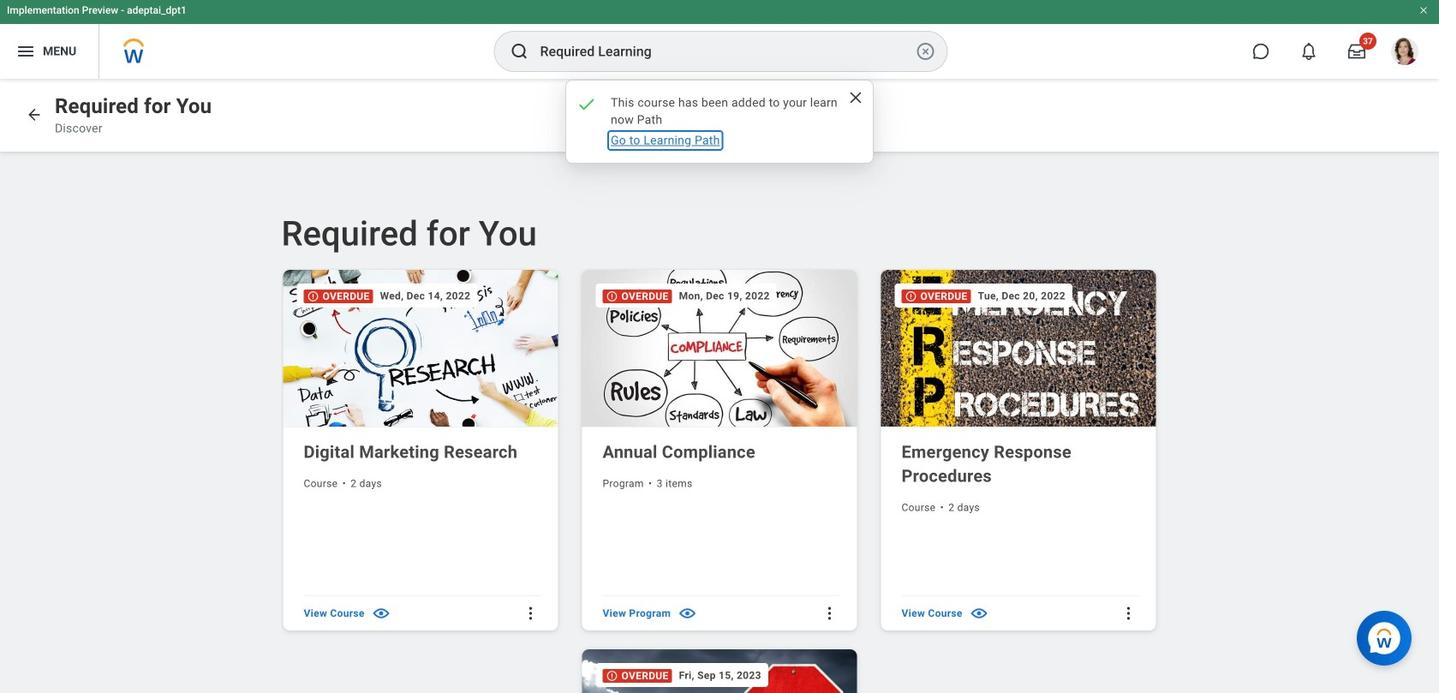 Task type: locate. For each thing, give the bounding box(es) containing it.
x circle image
[[915, 41, 936, 62]]

x image
[[847, 89, 864, 106]]

1 related actions vertical image from the left
[[522, 605, 539, 622]]

related actions vertical image for digital marketing research image at left
[[522, 605, 539, 622]]

1 horizontal spatial exclamation circle image
[[606, 670, 618, 682]]

visible image for digital marketing research image at left's related actions vertical image
[[372, 603, 391, 623]]

visible image
[[372, 603, 391, 623], [678, 603, 698, 623], [970, 603, 989, 623]]

1 horizontal spatial related actions vertical image
[[821, 605, 838, 622]]

banner
[[0, 0, 1439, 79]]

0 horizontal spatial visible image
[[372, 603, 391, 623]]

exclamation circle image
[[307, 290, 319, 302], [905, 290, 917, 302], [606, 670, 618, 682]]

0 horizontal spatial exclamation circle image
[[307, 290, 319, 302]]

2 related actions vertical image from the left
[[821, 605, 838, 622]]

1 visible image from the left
[[372, 603, 391, 623]]

this course has been added to your learn now path dialog
[[565, 80, 874, 164]]

0 horizontal spatial related actions vertical image
[[522, 605, 539, 622]]

arrow left image
[[26, 106, 43, 123]]

annual compliance image
[[582, 270, 861, 427]]

1 horizontal spatial visible image
[[678, 603, 698, 623]]

exclamation circle image
[[606, 290, 618, 302]]

related actions vertical image
[[522, 605, 539, 622], [821, 605, 838, 622]]

digital marketing research image
[[283, 270, 562, 427]]

2 horizontal spatial visible image
[[970, 603, 989, 623]]

2 horizontal spatial exclamation circle image
[[905, 290, 917, 302]]

related actions vertical image for annual compliance image
[[821, 605, 838, 622]]

2 visible image from the left
[[678, 603, 698, 623]]

exclamation circle image for the emergency response procedures 'image'
[[905, 290, 917, 302]]

exclamation circle image for digital marketing research image at left
[[307, 290, 319, 302]]



Task type: vqa. For each thing, say whether or not it's contained in the screenshot.
visible image
yes



Task type: describe. For each thing, give the bounding box(es) containing it.
check image
[[577, 94, 597, 115]]

profile logan mcneil image
[[1391, 38, 1419, 69]]

inbox large image
[[1349, 43, 1366, 60]]

emergency response procedures image
[[881, 270, 1160, 427]]

close environment banner image
[[1419, 5, 1429, 15]]

exclamation circle image for workplace harassment & discrimination image
[[606, 670, 618, 682]]

notifications large image
[[1301, 43, 1318, 60]]

visible image for related actions vertical image for annual compliance image
[[678, 603, 698, 623]]

workplace harassment & discrimination image
[[582, 649, 861, 693]]

justify image
[[15, 41, 36, 62]]

search image
[[509, 41, 530, 62]]

3 visible image from the left
[[970, 603, 989, 623]]

Search Workday  search field
[[540, 33, 912, 70]]



